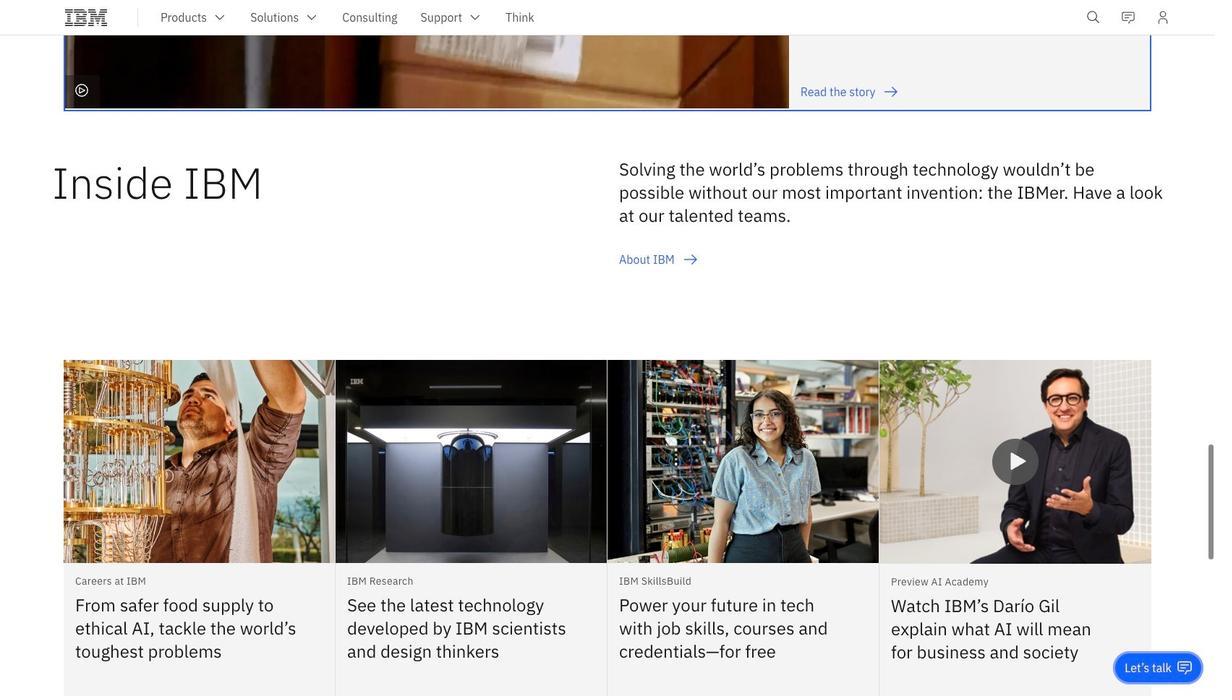 Task type: locate. For each thing, give the bounding box(es) containing it.
let's talk element
[[1125, 660, 1172, 676]]



Task type: vqa. For each thing, say whether or not it's contained in the screenshot.
Let's talk element
yes



